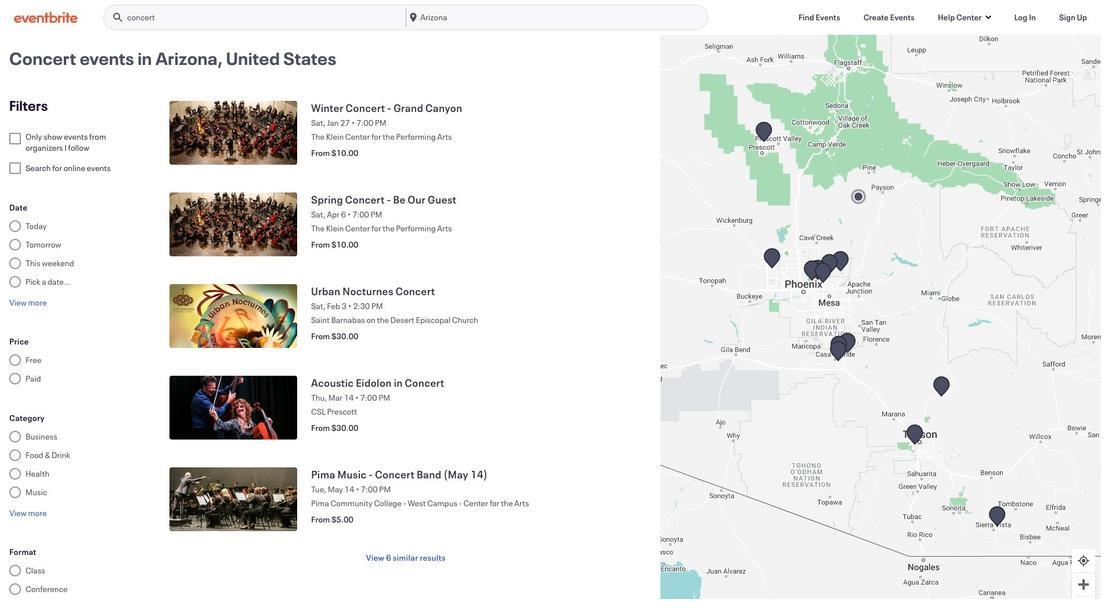 Task type: vqa. For each thing, say whether or not it's contained in the screenshot.
the left Dec
no



Task type: locate. For each thing, give the bounding box(es) containing it.
view more element
[[9, 297, 47, 308], [9, 508, 47, 519]]

0 vertical spatial view more element
[[9, 297, 47, 308]]

pima music - concert band (may 14) primary image image
[[170, 468, 297, 532]]

acoustic eidolon in concert primary image image
[[170, 376, 297, 440]]

sign up element
[[1059, 12, 1087, 23]]

urban nocturnes concert primary image image
[[170, 284, 297, 348]]

map region
[[661, 35, 1101, 600]]

log in element
[[1014, 12, 1036, 23]]

1 vertical spatial view more element
[[9, 508, 47, 519]]

create events element
[[864, 12, 915, 23]]

2 view more element from the top
[[9, 508, 47, 519]]

spring concert - be our guest primary image image
[[170, 193, 297, 257]]



Task type: describe. For each thing, give the bounding box(es) containing it.
1 view more element from the top
[[9, 297, 47, 308]]

eventbrite image
[[14, 12, 78, 23]]

find events element
[[799, 12, 840, 23]]

winter concert - grand canyon primary image image
[[170, 101, 297, 165]]



